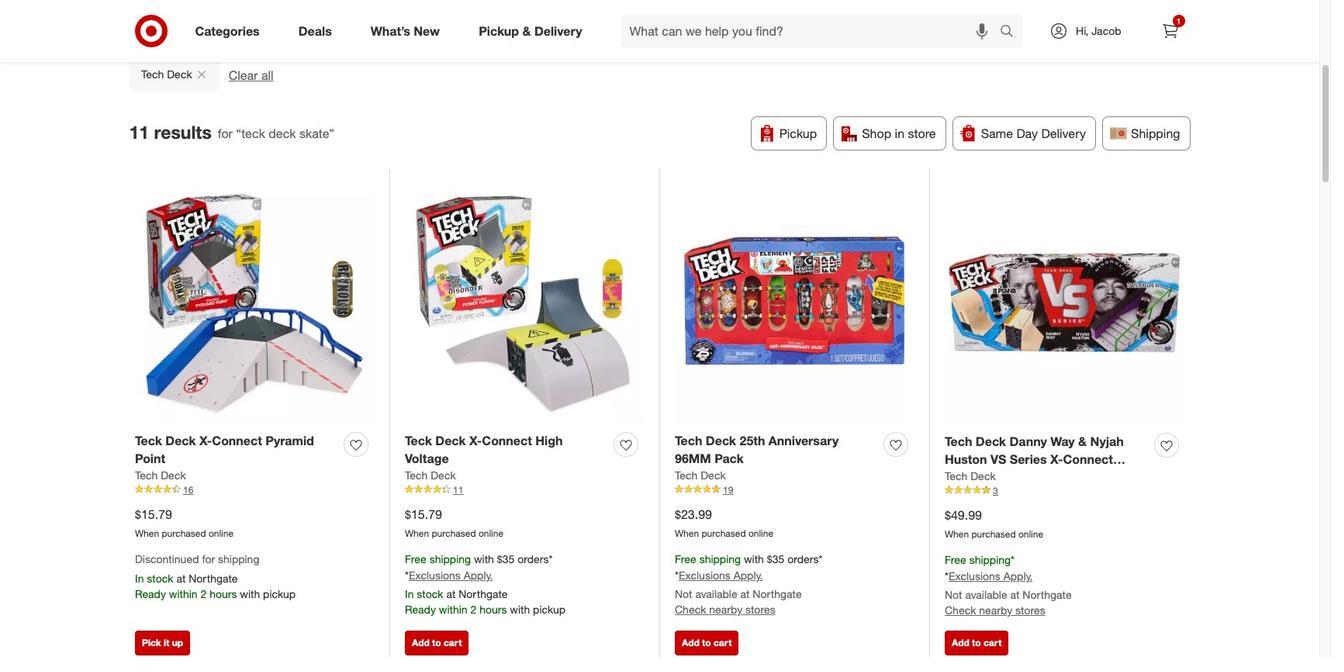 Task type: vqa. For each thing, say whether or not it's contained in the screenshot.
HI, JAMES on the top right of the page
no



Task type: describe. For each thing, give the bounding box(es) containing it.
deals button
[[395, 14, 453, 48]]

with inside the free shipping with $35 orders* * exclusions apply. not available at northgate check nearby stores
[[744, 553, 764, 566]]

series
[[1010, 451, 1047, 467]]

$15.79 when purchased online for point
[[135, 506, 234, 539]]

add to cart button for $23.99
[[675, 631, 739, 655]]

teck for teck deck x-connect high voltage
[[405, 433, 432, 448]]

exclusions for $15.79
[[409, 569, 461, 582]]

purchased for tech deck danny way & nyjah huston vs series x-connect playset
[[972, 528, 1016, 540]]

$15.79 for point
[[135, 506, 172, 522]]

within inside free shipping with $35 orders* * exclusions apply. in stock at  northgate ready within 2 hours with pickup
[[439, 603, 467, 616]]

* inside free shipping with $35 orders* * exclusions apply. in stock at  northgate ready within 2 hours with pickup
[[405, 569, 409, 582]]

11 link
[[405, 483, 644, 497]]

results
[[154, 121, 212, 142]]

price button
[[762, 14, 816, 48]]

25th
[[740, 433, 765, 448]]

check inside the free shipping * * exclusions apply. not available at northgate check nearby stores
[[945, 604, 976, 617]]

delivery for same day delivery
[[1041, 126, 1086, 141]]

when for tech deck danny way & nyjah huston vs series x-connect playset
[[945, 528, 969, 540]]

hours inside free shipping with $35 orders* * exclusions apply. in stock at  northgate ready within 2 hours with pickup
[[480, 603, 507, 616]]

deck inside teck deck x-connect high voltage
[[435, 433, 466, 448]]

anniversary
[[769, 433, 839, 448]]

tech deck inside button
[[141, 67, 192, 81]]

pick it up button
[[135, 631, 190, 655]]

for inside "discontinued for shipping in stock at  northgate ready within 2 hours with pickup"
[[202, 553, 215, 566]]

shipping for $15.79
[[429, 553, 471, 566]]

pickup inside "discontinued for shipping in stock at  northgate ready within 2 hours with pickup"
[[263, 588, 296, 601]]

same
[[981, 126, 1013, 141]]

add for $49.99
[[952, 637, 970, 648]]

in
[[895, 126, 905, 141]]

orders* for tech deck 25th anniversary 96mm pack
[[788, 553, 823, 566]]

tech deck danny way & nyjah huston vs series x-connect playset link
[[945, 433, 1148, 485]]

& inside tech deck danny way & nyjah huston vs series x-connect playset
[[1078, 434, 1087, 449]]

online for voltage
[[479, 527, 504, 539]]

age
[[472, 23, 494, 39]]

stock inside "discontinued for shipping in stock at  northgate ready within 2 hours with pickup"
[[147, 572, 173, 585]]

playset
[[945, 469, 988, 485]]

when for teck deck x-connect pyramid point
[[135, 527, 159, 539]]

tech deck for teck deck x-connect high voltage
[[405, 468, 456, 482]]

tech deck for tech deck 25th anniversary 96mm pack
[[675, 468, 726, 482]]

stores inside the free shipping with $35 orders* * exclusions apply. not available at northgate check nearby stores
[[746, 603, 776, 616]]

voltage
[[405, 451, 449, 466]]

add to cart for $15.79
[[412, 637, 462, 648]]

(1) for filter (1)
[[197, 23, 211, 39]]

tech deck 25th anniversary 96mm pack link
[[675, 432, 877, 468]]

pickup for pickup & delivery
[[479, 23, 519, 38]]

16 link
[[135, 483, 374, 497]]

in inside "discontinued for shipping in stock at  northgate ready within 2 hours with pickup"
[[135, 572, 144, 585]]

shop in store
[[862, 126, 936, 141]]

store
[[908, 126, 936, 141]]

to for $23.99
[[702, 637, 711, 648]]

$35 for $23.99
[[767, 553, 785, 566]]

exclusions inside the free shipping * * exclusions apply. not available at northgate check nearby stores
[[949, 570, 1001, 583]]

shop in store button
[[833, 116, 946, 150]]

* inside the free shipping with $35 orders* * exclusions apply. not available at northgate check nearby stores
[[675, 569, 679, 582]]

free shipping with $35 orders* * exclusions apply. in stock at  northgate ready within 2 hours with pickup
[[405, 553, 566, 616]]

deals for deals link
[[298, 23, 332, 38]]

type inside 'button'
[[527, 23, 553, 39]]

clear
[[228, 67, 258, 83]]

add for $15.79
[[412, 637, 430, 648]]

filter
[[163, 23, 193, 39]]

vs
[[991, 451, 1006, 467]]

$23.99
[[675, 506, 712, 522]]

deck inside teck deck x-connect pyramid point
[[165, 433, 196, 448]]

tech deck danny way & nyjah huston vs series x-connect playset
[[945, 434, 1124, 485]]

stock inside free shipping with $35 orders* * exclusions apply. in stock at  northgate ready within 2 hours with pickup
[[417, 588, 443, 601]]

tech deck 25th anniversary 96mm pack
[[675, 433, 839, 466]]

tech deck link for tech deck 25th anniversary 96mm pack
[[675, 468, 726, 483]]

1
[[1177, 16, 1181, 26]]

shop
[[862, 126, 892, 141]]

way
[[1051, 434, 1075, 449]]

$35 for $15.79
[[497, 553, 515, 566]]

discontinued
[[135, 553, 199, 566]]

3 link
[[945, 484, 1185, 497]]

apply. for $15.79
[[464, 569, 493, 582]]

tech deck link for tech deck danny way & nyjah huston vs series x-connect playset
[[945, 468, 996, 484]]

pickup & delivery
[[479, 23, 582, 38]]

ready inside "discontinued for shipping in stock at  northgate ready within 2 hours with pickup"
[[135, 588, 166, 601]]

northgate inside the free shipping with $35 orders* * exclusions apply. not available at northgate check nearby stores
[[753, 588, 802, 601]]

filter (1)
[[163, 23, 211, 39]]

2 horizontal spatial exclusions apply. button
[[949, 569, 1033, 584]]

connect for high
[[482, 433, 532, 448]]

high
[[535, 433, 563, 448]]

point
[[135, 451, 165, 466]]

19
[[723, 484, 733, 495]]

$49.99 when purchased online
[[945, 507, 1043, 540]]

type inside button
[[629, 23, 655, 39]]

11 for 11
[[453, 484, 463, 495]]

in inside free shipping with $35 orders* * exclusions apply. in stock at  northgate ready within 2 hours with pickup
[[405, 588, 414, 601]]

free for $49.99
[[945, 554, 966, 567]]

vehicle type
[[586, 23, 655, 39]]

new
[[414, 23, 440, 38]]

shipping inside "discontinued for shipping in stock at  northgate ready within 2 hours with pickup"
[[218, 553, 259, 566]]

day
[[1017, 126, 1038, 141]]

all
[[261, 67, 273, 83]]

northgate inside the free shipping * * exclusions apply. not available at northgate check nearby stores
[[1023, 588, 1072, 601]]

it
[[164, 637, 169, 648]]

hi, jacob
[[1076, 24, 1121, 37]]

shipping for $23.99
[[699, 553, 741, 566]]

19 link
[[675, 483, 914, 497]]

what's new link
[[357, 14, 459, 48]]

pick it up
[[142, 637, 183, 648]]

deck inside button
[[167, 67, 192, 81]]

jacob
[[1092, 24, 1121, 37]]

at inside the free shipping with $35 orders* * exclusions apply. not available at northgate check nearby stores
[[740, 588, 750, 601]]

search
[[993, 24, 1030, 40]]

check nearby stores button for $49.99
[[945, 603, 1045, 619]]

type button
[[514, 14, 566, 48]]

to for $49.99
[[972, 637, 981, 648]]

tech down huston
[[945, 469, 968, 482]]

age button
[[459, 14, 507, 48]]

pack
[[715, 451, 744, 466]]

tech inside the tech deck 25th anniversary 96mm pack
[[675, 433, 702, 448]]

exclusions apply. button for $23.99
[[679, 568, 763, 584]]

pickup inside free shipping with $35 orders* * exclusions apply. in stock at  northgate ready within 2 hours with pickup
[[533, 603, 566, 616]]

same day delivery
[[981, 126, 1086, 141]]

tech down voltage
[[405, 468, 428, 482]]

price
[[775, 23, 803, 39]]

categories link
[[182, 14, 279, 48]]

vehicle type button
[[573, 14, 668, 48]]

free shipping * * exclusions apply. not available at northgate check nearby stores
[[945, 554, 1072, 617]]

with inside "discontinued for shipping in stock at  northgate ready within 2 hours with pickup"
[[240, 588, 260, 601]]

northgate inside free shipping with $35 orders* * exclusions apply. in stock at  northgate ready within 2 hours with pickup
[[459, 588, 508, 601]]

categories
[[195, 23, 260, 38]]

pickup button
[[751, 116, 827, 150]]

pick
[[142, 637, 161, 648]]

11 for 11 results for "teck deck skate"
[[129, 121, 149, 142]]

tech down 96mm
[[675, 468, 698, 482]]

apply. for $23.99
[[734, 569, 763, 582]]

when for tech deck 25th anniversary 96mm pack
[[675, 527, 699, 539]]

2 inside free shipping with $35 orders* * exclusions apply. in stock at  northgate ready within 2 hours with pickup
[[470, 603, 477, 616]]

free for $15.79
[[405, 553, 426, 566]]

what's
[[371, 23, 410, 38]]

pyramid
[[266, 433, 314, 448]]

clear all
[[228, 67, 273, 83]]

deck inside tech deck danny way & nyjah huston vs series x-connect playset
[[976, 434, 1006, 449]]

character
[[688, 23, 742, 39]]

(1) for brand (1)
[[361, 23, 375, 39]]



Task type: locate. For each thing, give the bounding box(es) containing it.
$35 inside the free shipping with $35 orders* * exclusions apply. not available at northgate check nearby stores
[[767, 553, 785, 566]]

online up free shipping with $35 orders* * exclusions apply. in stock at  northgate ready within 2 hours with pickup
[[479, 527, 504, 539]]

connect inside tech deck danny way & nyjah huston vs series x-connect playset
[[1063, 451, 1113, 467]]

apply.
[[464, 569, 493, 582], [734, 569, 763, 582], [1004, 570, 1033, 583]]

x-
[[199, 433, 212, 448], [469, 433, 482, 448], [1050, 451, 1063, 467]]

purchased up free shipping with $35 orders* * exclusions apply. in stock at  northgate ready within 2 hours with pickup
[[432, 527, 476, 539]]

delivery right day
[[1041, 126, 1086, 141]]

purchased for tech deck 25th anniversary 96mm pack
[[702, 527, 746, 539]]

check nearby stores button for $23.99
[[675, 602, 776, 618]]

orders* for teck deck x-connect high voltage
[[518, 553, 553, 566]]

3 to from the left
[[972, 637, 981, 648]]

0 horizontal spatial exclusions apply. button
[[409, 568, 493, 584]]

online
[[209, 527, 234, 539], [479, 527, 504, 539], [749, 527, 773, 539], [1019, 528, 1043, 540]]

0 vertical spatial &
[[522, 23, 531, 38]]

teck deck x-connect pyramid point image
[[135, 184, 374, 423], [135, 184, 374, 423]]

orders* down 11 link
[[518, 553, 553, 566]]

$15.79 for voltage
[[405, 506, 442, 522]]

1 cart from the left
[[444, 637, 462, 648]]

1 horizontal spatial deals
[[408, 23, 440, 39]]

cart for $15.79
[[444, 637, 462, 648]]

0 horizontal spatial not
[[675, 588, 692, 601]]

huston
[[945, 451, 987, 467]]

hours
[[210, 588, 237, 601], [480, 603, 507, 616]]

deals link
[[285, 14, 351, 48]]

add to cart for $49.99
[[952, 637, 1002, 648]]

2 horizontal spatial x-
[[1050, 451, 1063, 467]]

1 link
[[1153, 14, 1187, 48]]

16
[[183, 484, 193, 495]]

0 horizontal spatial 11
[[129, 121, 149, 142]]

0 horizontal spatial cart
[[444, 637, 462, 648]]

0 horizontal spatial in
[[135, 572, 144, 585]]

tech deck down huston
[[945, 469, 996, 482]]

connect inside teck deck x-connect high voltage
[[482, 433, 532, 448]]

to for $15.79
[[432, 637, 441, 648]]

0 horizontal spatial connect
[[212, 433, 262, 448]]

0 vertical spatial in
[[135, 572, 144, 585]]

x- down way
[[1050, 451, 1063, 467]]

exclusions apply. button for $15.79
[[409, 568, 493, 584]]

when for teck deck x-connect high voltage
[[405, 527, 429, 539]]

2 add to cart from the left
[[682, 637, 732, 648]]

2 horizontal spatial exclusions
[[949, 570, 1001, 583]]

purchased inside $23.99 when purchased online
[[702, 527, 746, 539]]

when
[[135, 527, 159, 539], [405, 527, 429, 539], [675, 527, 699, 539], [945, 528, 969, 540]]

1 horizontal spatial connect
[[482, 433, 532, 448]]

1 horizontal spatial $15.79
[[405, 506, 442, 522]]

available inside the free shipping * * exclusions apply. not available at northgate check nearby stores
[[965, 588, 1007, 601]]

to down free shipping with $35 orders* * exclusions apply. in stock at  northgate ready within 2 hours with pickup
[[432, 637, 441, 648]]

cart
[[444, 637, 462, 648], [714, 637, 732, 648], [984, 637, 1002, 648]]

free for $23.99
[[675, 553, 696, 566]]

available down $23.99 when purchased online
[[695, 588, 737, 601]]

1 vertical spatial for
[[202, 553, 215, 566]]

1 vertical spatial ready
[[405, 603, 436, 616]]

96mm
[[675, 451, 711, 466]]

not
[[675, 588, 692, 601], [945, 588, 962, 601]]

exclusions
[[409, 569, 461, 582], [679, 569, 731, 582], [949, 570, 1001, 583]]

within inside "discontinued for shipping in stock at  northgate ready within 2 hours with pickup"
[[169, 588, 198, 601]]

skate"
[[299, 125, 334, 141]]

1 add from the left
[[412, 637, 430, 648]]

3
[[993, 485, 998, 496]]

0 horizontal spatial free
[[405, 553, 426, 566]]

11 results for "teck deck skate"
[[129, 121, 334, 142]]

1 $15.79 from the left
[[135, 506, 172, 522]]

free inside the free shipping * * exclusions apply. not available at northgate check nearby stores
[[945, 554, 966, 567]]

when down voltage
[[405, 527, 429, 539]]

1 horizontal spatial within
[[439, 603, 467, 616]]

teck deck x-connect high voltage link
[[405, 432, 607, 468]]

clear all button
[[228, 67, 273, 84]]

0 horizontal spatial add to cart button
[[405, 631, 469, 655]]

purchased up discontinued at the left of the page
[[162, 527, 206, 539]]

what's new
[[371, 23, 440, 38]]

1 horizontal spatial free
[[675, 553, 696, 566]]

1 horizontal spatial ready
[[405, 603, 436, 616]]

2 add from the left
[[682, 637, 700, 648]]

(1) inside filter (1) "button"
[[197, 23, 211, 39]]

free
[[405, 553, 426, 566], [675, 553, 696, 566], [945, 554, 966, 567]]

tech up 96mm
[[675, 433, 702, 448]]

northgate
[[189, 572, 238, 585], [459, 588, 508, 601], [753, 588, 802, 601], [1023, 588, 1072, 601]]

$15.79 when purchased online up free shipping with $35 orders* * exclusions apply. in stock at  northgate ready within 2 hours with pickup
[[405, 506, 504, 539]]

$15.79 up discontinued at the left of the page
[[135, 506, 172, 522]]

teck deck x-connect pyramid point link
[[135, 432, 337, 468]]

tech deck for teck deck x-connect pyramid point
[[135, 468, 186, 482]]

1 vertical spatial hours
[[480, 603, 507, 616]]

1 vertical spatial pickup
[[533, 603, 566, 616]]

2 inside "discontinued for shipping in stock at  northgate ready within 2 hours with pickup"
[[201, 588, 207, 601]]

for left the "teck
[[218, 125, 233, 141]]

2 cart from the left
[[714, 637, 732, 648]]

search button
[[993, 14, 1030, 51]]

1 vertical spatial 11
[[453, 484, 463, 495]]

tech deck for tech deck danny way & nyjah huston vs series x-connect playset
[[945, 469, 996, 482]]

tech deck button
[[129, 57, 219, 92]]

add to cart down the free shipping with $35 orders* * exclusions apply. not available at northgate check nearby stores
[[682, 637, 732, 648]]

1 horizontal spatial &
[[1078, 434, 1087, 449]]

delivery
[[534, 23, 582, 38], [1041, 126, 1086, 141]]

x- inside teck deck x-connect pyramid point
[[199, 433, 212, 448]]

up
[[172, 637, 183, 648]]

2 horizontal spatial to
[[972, 637, 981, 648]]

when up discontinued at the left of the page
[[135, 527, 159, 539]]

online up the free shipping with $35 orders* * exclusions apply. not available at northgate check nearby stores
[[749, 527, 773, 539]]

exclusions inside the free shipping with $35 orders* * exclusions apply. not available at northgate check nearby stores
[[679, 569, 731, 582]]

0 horizontal spatial check
[[675, 603, 706, 616]]

delivery for pickup & delivery
[[534, 23, 582, 38]]

0 horizontal spatial pickup
[[479, 23, 519, 38]]

0 horizontal spatial (1)
[[197, 23, 211, 39]]

teck up point
[[135, 433, 162, 448]]

shipping for $49.99
[[969, 554, 1011, 567]]

1 type from the left
[[527, 23, 553, 39]]

tech deck down 96mm
[[675, 468, 726, 482]]

purchased for teck deck x-connect pyramid point
[[162, 527, 206, 539]]

deck
[[269, 125, 296, 141]]

tech deck link down huston
[[945, 468, 996, 484]]

0 horizontal spatial add to cart
[[412, 637, 462, 648]]

purchased inside $49.99 when purchased online
[[972, 528, 1016, 540]]

cart for $49.99
[[984, 637, 1002, 648]]

ready inside free shipping with $35 orders* * exclusions apply. in stock at  northgate ready within 2 hours with pickup
[[405, 603, 436, 616]]

(1) right "brand"
[[361, 23, 375, 39]]

2 to from the left
[[702, 637, 711, 648]]

2 (1) from the left
[[361, 23, 375, 39]]

teck for teck deck x-connect pyramid point
[[135, 433, 162, 448]]

1 $35 from the left
[[497, 553, 515, 566]]

in
[[135, 572, 144, 585], [405, 588, 414, 601]]

when inside $49.99 when purchased online
[[945, 528, 969, 540]]

1 horizontal spatial exclusions apply. button
[[679, 568, 763, 584]]

tech deck down voltage
[[405, 468, 456, 482]]

0 vertical spatial hours
[[210, 588, 237, 601]]

&
[[522, 23, 531, 38], [1078, 434, 1087, 449]]

1 horizontal spatial (1)
[[361, 23, 375, 39]]

purchased
[[162, 527, 206, 539], [432, 527, 476, 539], [702, 527, 746, 539], [972, 528, 1016, 540]]

(1)
[[197, 23, 211, 39], [361, 23, 375, 39]]

2 $15.79 when purchased online from the left
[[405, 506, 504, 539]]

0 horizontal spatial ready
[[135, 588, 166, 601]]

1 horizontal spatial delivery
[[1041, 126, 1086, 141]]

tech deck down filter (1) "button"
[[141, 67, 192, 81]]

& right way
[[1078, 434, 1087, 449]]

1 horizontal spatial available
[[965, 588, 1007, 601]]

online inside $23.99 when purchased online
[[749, 527, 773, 539]]

not inside the free shipping with $35 orders* * exclusions apply. not available at northgate check nearby stores
[[675, 588, 692, 601]]

1 horizontal spatial stores
[[1016, 604, 1045, 617]]

0 vertical spatial pickup
[[263, 588, 296, 601]]

nearby
[[709, 603, 743, 616], [979, 604, 1013, 617]]

teck inside teck deck x-connect high voltage
[[405, 433, 432, 448]]

type right vehicle
[[629, 23, 655, 39]]

deals inside 'button'
[[408, 23, 440, 39]]

1 horizontal spatial orders*
[[788, 553, 823, 566]]

(1) right the filter
[[197, 23, 211, 39]]

add to cart down free shipping with $35 orders* * exclusions apply. in stock at  northgate ready within 2 hours with pickup
[[412, 637, 462, 648]]

1 horizontal spatial add to cart
[[682, 637, 732, 648]]

3 add from the left
[[952, 637, 970, 648]]

2
[[201, 588, 207, 601], [470, 603, 477, 616]]

add to cart down the free shipping * * exclusions apply. not available at northgate check nearby stores
[[952, 637, 1002, 648]]

add to cart button
[[405, 631, 469, 655], [675, 631, 739, 655], [945, 631, 1009, 655]]

1 teck from the left
[[135, 433, 162, 448]]

pickup for pickup
[[780, 126, 817, 141]]

tech deck link down voltage
[[405, 468, 456, 483]]

0 horizontal spatial hours
[[210, 588, 237, 601]]

exclusions inside free shipping with $35 orders* * exclusions apply. in stock at  northgate ready within 2 hours with pickup
[[409, 569, 461, 582]]

type
[[527, 23, 553, 39], [629, 23, 655, 39]]

delivery inside button
[[1041, 126, 1086, 141]]

2 add to cart button from the left
[[675, 631, 739, 655]]

0 vertical spatial delivery
[[534, 23, 582, 38]]

0 horizontal spatial orders*
[[518, 553, 553, 566]]

1 vertical spatial 2
[[470, 603, 477, 616]]

add for $23.99
[[682, 637, 700, 648]]

2 deals from the left
[[408, 23, 440, 39]]

when down $49.99
[[945, 528, 969, 540]]

add to cart for $23.99
[[682, 637, 732, 648]]

for
[[218, 125, 233, 141], [202, 553, 215, 566]]

northgate inside "discontinued for shipping in stock at  northgate ready within 2 hours with pickup"
[[189, 572, 238, 585]]

tech deck link down point
[[135, 468, 186, 483]]

1 vertical spatial within
[[439, 603, 467, 616]]

1 deals from the left
[[298, 23, 332, 38]]

1 horizontal spatial in
[[405, 588, 414, 601]]

shipping inside free shipping with $35 orders* * exclusions apply. in stock at  northgate ready within 2 hours with pickup
[[429, 553, 471, 566]]

tech
[[141, 67, 164, 81], [675, 433, 702, 448], [945, 434, 972, 449], [135, 468, 158, 482], [405, 468, 428, 482], [675, 468, 698, 482], [945, 469, 968, 482]]

0 horizontal spatial 2
[[201, 588, 207, 601]]

"teck
[[236, 125, 265, 141]]

$35
[[497, 553, 515, 566], [767, 553, 785, 566]]

orders* inside free shipping with $35 orders* * exclusions apply. in stock at  northgate ready within 2 hours with pickup
[[518, 553, 553, 566]]

apply. inside the free shipping * * exclusions apply. not available at northgate check nearby stores
[[1004, 570, 1033, 583]]

1 horizontal spatial check nearby stores button
[[945, 603, 1045, 619]]

cart down free shipping with $35 orders* * exclusions apply. in stock at  northgate ready within 2 hours with pickup
[[444, 637, 462, 648]]

1 vertical spatial in
[[405, 588, 414, 601]]

connect down nyjah
[[1063, 451, 1113, 467]]

x- for voltage
[[469, 433, 482, 448]]

2 horizontal spatial free
[[945, 554, 966, 567]]

free inside free shipping with $35 orders* * exclusions apply. in stock at  northgate ready within 2 hours with pickup
[[405, 553, 426, 566]]

1 to from the left
[[432, 637, 441, 648]]

pickup & delivery link
[[466, 14, 602, 48]]

apply. inside the free shipping with $35 orders* * exclusions apply. not available at northgate check nearby stores
[[734, 569, 763, 582]]

1 horizontal spatial to
[[702, 637, 711, 648]]

add
[[412, 637, 430, 648], [682, 637, 700, 648], [952, 637, 970, 648]]

2 $35 from the left
[[767, 553, 785, 566]]

online for nyjah
[[1019, 528, 1043, 540]]

2 type from the left
[[629, 23, 655, 39]]

3 add to cart from the left
[[952, 637, 1002, 648]]

0 horizontal spatial stock
[[147, 572, 173, 585]]

type right age
[[527, 23, 553, 39]]

tech deck link for teck deck x-connect high voltage
[[405, 468, 456, 483]]

free shipping with $35 orders* * exclusions apply. not available at northgate check nearby stores
[[675, 553, 823, 616]]

2 horizontal spatial add to cart
[[952, 637, 1002, 648]]

filter (1) button
[[129, 14, 223, 48]]

1 vertical spatial delivery
[[1041, 126, 1086, 141]]

0 horizontal spatial within
[[169, 588, 198, 601]]

0 horizontal spatial stores
[[746, 603, 776, 616]]

online up "discontinued for shipping in stock at  northgate ready within 2 hours with pickup"
[[209, 527, 234, 539]]

1 vertical spatial pickup
[[780, 126, 817, 141]]

2 orders* from the left
[[788, 553, 823, 566]]

2 horizontal spatial connect
[[1063, 451, 1113, 467]]

1 horizontal spatial check
[[945, 604, 976, 617]]

hours inside "discontinued for shipping in stock at  northgate ready within 2 hours with pickup"
[[210, 588, 237, 601]]

connect up 16 link
[[212, 433, 262, 448]]

check inside the free shipping with $35 orders* * exclusions apply. not available at northgate check nearby stores
[[675, 603, 706, 616]]

3 cart from the left
[[984, 637, 1002, 648]]

teck deck x-connect high voltage
[[405, 433, 563, 466]]

for right discontinued at the left of the page
[[202, 553, 215, 566]]

1 orders* from the left
[[518, 553, 553, 566]]

1 horizontal spatial cart
[[714, 637, 732, 648]]

1 horizontal spatial not
[[945, 588, 962, 601]]

1 horizontal spatial exclusions
[[679, 569, 731, 582]]

nearby inside the free shipping * * exclusions apply. not available at northgate check nearby stores
[[979, 604, 1013, 617]]

not inside the free shipping * * exclusions apply. not available at northgate check nearby stores
[[945, 588, 962, 601]]

when down $23.99
[[675, 527, 699, 539]]

1 horizontal spatial $35
[[767, 553, 785, 566]]

teck up voltage
[[405, 433, 432, 448]]

free inside the free shipping with $35 orders* * exclusions apply. not available at northgate check nearby stores
[[675, 553, 696, 566]]

1 horizontal spatial pickup
[[533, 603, 566, 616]]

tech deck link for teck deck x-connect pyramid point
[[135, 468, 186, 483]]

0 horizontal spatial nearby
[[709, 603, 743, 616]]

add to cart button down the free shipping with $35 orders* * exclusions apply. not available at northgate check nearby stores
[[675, 631, 739, 655]]

to down the free shipping * * exclusions apply. not available at northgate check nearby stores
[[972, 637, 981, 648]]

cart down the free shipping with $35 orders* * exclusions apply. not available at northgate check nearby stores
[[714, 637, 732, 648]]

$15.79 when purchased online down 16
[[135, 506, 234, 539]]

online down 3 link
[[1019, 528, 1043, 540]]

1 vertical spatial &
[[1078, 434, 1087, 449]]

deck inside the tech deck 25th anniversary 96mm pack
[[706, 433, 736, 448]]

pickup inside button
[[780, 126, 817, 141]]

brand
[[322, 23, 357, 39]]

connect inside teck deck x-connect pyramid point
[[212, 433, 262, 448]]

danny
[[1010, 434, 1047, 449]]

orders*
[[518, 553, 553, 566], [788, 553, 823, 566]]

tech deck danny way & nyjah huston vs series x-connect playset image
[[945, 184, 1185, 424], [945, 184, 1185, 424]]

0 vertical spatial 2
[[201, 588, 207, 601]]

0 horizontal spatial check nearby stores button
[[675, 602, 776, 618]]

2 teck from the left
[[405, 433, 432, 448]]

$23.99 when purchased online
[[675, 506, 773, 539]]

x- inside tech deck danny way & nyjah huston vs series x-connect playset
[[1050, 451, 1063, 467]]

tech deck
[[141, 67, 192, 81], [135, 468, 186, 482], [405, 468, 456, 482], [675, 468, 726, 482], [945, 469, 996, 482]]

What can we help you find? suggestions appear below search field
[[620, 14, 1004, 48]]

vehicle
[[586, 23, 625, 39]]

at inside free shipping with $35 orders* * exclusions apply. in stock at  northgate ready within 2 hours with pickup
[[446, 588, 456, 601]]

0 horizontal spatial teck
[[135, 433, 162, 448]]

0 vertical spatial within
[[169, 588, 198, 601]]

character button
[[674, 14, 756, 48]]

add to cart button for $49.99
[[945, 631, 1009, 655]]

deals for deals 'button'
[[408, 23, 440, 39]]

$35 down $23.99 when purchased online
[[767, 553, 785, 566]]

shipping inside the free shipping * * exclusions apply. not available at northgate check nearby stores
[[969, 554, 1011, 567]]

1 add to cart from the left
[[412, 637, 462, 648]]

teck deck x-connect high voltage image
[[405, 184, 644, 423], [405, 184, 644, 423]]

connect
[[212, 433, 262, 448], [482, 433, 532, 448], [1063, 451, 1113, 467]]

$49.99
[[945, 507, 982, 523]]

0 horizontal spatial deals
[[298, 23, 332, 38]]

0 horizontal spatial exclusions
[[409, 569, 461, 582]]

1 horizontal spatial add
[[682, 637, 700, 648]]

1 vertical spatial stock
[[417, 588, 443, 601]]

purchased for teck deck x-connect high voltage
[[432, 527, 476, 539]]

at inside the free shipping * * exclusions apply. not available at northgate check nearby stores
[[1010, 588, 1020, 601]]

0 horizontal spatial for
[[202, 553, 215, 566]]

connect for pyramid
[[212, 433, 262, 448]]

$15.79 when purchased online for voltage
[[405, 506, 504, 539]]

0 vertical spatial pickup
[[479, 23, 519, 38]]

available inside the free shipping with $35 orders* * exclusions apply. not available at northgate check nearby stores
[[695, 588, 737, 601]]

0 vertical spatial 11
[[129, 121, 149, 142]]

exclusions for $23.99
[[679, 569, 731, 582]]

tech up huston
[[945, 434, 972, 449]]

tech inside tech deck danny way & nyjah huston vs series x-connect playset
[[945, 434, 972, 449]]

add to cart button down free shipping with $35 orders* * exclusions apply. in stock at  northgate ready within 2 hours with pickup
[[405, 631, 469, 655]]

check nearby stores button
[[675, 602, 776, 618], [945, 603, 1045, 619]]

when inside $23.99 when purchased online
[[675, 527, 699, 539]]

$35 down 11 link
[[497, 553, 515, 566]]

nyjah
[[1090, 434, 1124, 449]]

teck inside teck deck x-connect pyramid point
[[135, 433, 162, 448]]

tech down point
[[135, 468, 158, 482]]

0 horizontal spatial type
[[527, 23, 553, 39]]

$15.79 down voltage
[[405, 506, 442, 522]]

1 horizontal spatial x-
[[469, 433, 482, 448]]

x- up 16 link
[[199, 433, 212, 448]]

tech deck link down 96mm
[[675, 468, 726, 483]]

to down the free shipping with $35 orders* * exclusions apply. not available at northgate check nearby stores
[[702, 637, 711, 648]]

0 horizontal spatial apply.
[[464, 569, 493, 582]]

shipping inside the free shipping with $35 orders* * exclusions apply. not available at northgate check nearby stores
[[699, 553, 741, 566]]

discontinued for shipping in stock at  northgate ready within 2 hours with pickup
[[135, 553, 296, 601]]

purchased down $23.99
[[702, 527, 746, 539]]

for inside 11 results for "teck deck skate"
[[218, 125, 233, 141]]

1 horizontal spatial hours
[[480, 603, 507, 616]]

11 inside 11 link
[[453, 484, 463, 495]]

*
[[1011, 554, 1015, 567], [405, 569, 409, 582], [675, 569, 679, 582], [945, 570, 949, 583]]

0 horizontal spatial delivery
[[534, 23, 582, 38]]

2 horizontal spatial add
[[952, 637, 970, 648]]

1 horizontal spatial teck
[[405, 433, 432, 448]]

0 horizontal spatial &
[[522, 23, 531, 38]]

online for pack
[[749, 527, 773, 539]]

1 add to cart button from the left
[[405, 631, 469, 655]]

0 horizontal spatial add
[[412, 637, 430, 648]]

connect left high
[[482, 433, 532, 448]]

3 add to cart button from the left
[[945, 631, 1009, 655]]

0 horizontal spatial to
[[432, 637, 441, 648]]

tech deck 25th anniversary 96mm pack image
[[675, 184, 914, 423], [675, 184, 914, 423]]

delivery left vehicle
[[534, 23, 582, 38]]

add to cart button down the free shipping * * exclusions apply. not available at northgate check nearby stores
[[945, 631, 1009, 655]]

$35 inside free shipping with $35 orders* * exclusions apply. in stock at  northgate ready within 2 hours with pickup
[[497, 553, 515, 566]]

cart down the free shipping * * exclusions apply. not available at northgate check nearby stores
[[984, 637, 1002, 648]]

2 horizontal spatial cart
[[984, 637, 1002, 648]]

add to cart button for $15.79
[[405, 631, 469, 655]]

1 horizontal spatial 11
[[453, 484, 463, 495]]

1 $15.79 when purchased online from the left
[[135, 506, 234, 539]]

cart for $23.99
[[714, 637, 732, 648]]

nearby inside the free shipping with $35 orders* * exclusions apply. not available at northgate check nearby stores
[[709, 603, 743, 616]]

same day delivery button
[[952, 116, 1096, 150]]

0 vertical spatial ready
[[135, 588, 166, 601]]

11 down teck deck x-connect high voltage
[[453, 484, 463, 495]]

1 horizontal spatial apply.
[[734, 569, 763, 582]]

0 horizontal spatial available
[[695, 588, 737, 601]]

at inside "discontinued for shipping in stock at  northgate ready within 2 hours with pickup"
[[176, 572, 186, 585]]

x- up 11 link
[[469, 433, 482, 448]]

teck deck x-connect pyramid point
[[135, 433, 314, 466]]

apply. inside free shipping with $35 orders* * exclusions apply. in stock at  northgate ready within 2 hours with pickup
[[464, 569, 493, 582]]

1 (1) from the left
[[197, 23, 211, 39]]

$15.79 when purchased online
[[135, 506, 234, 539], [405, 506, 504, 539]]

11 left results
[[129, 121, 149, 142]]

& right age
[[522, 23, 531, 38]]

x- for point
[[199, 433, 212, 448]]

11
[[129, 121, 149, 142], [453, 484, 463, 495]]

1 horizontal spatial stock
[[417, 588, 443, 601]]

stores inside the free shipping * * exclusions apply. not available at northgate check nearby stores
[[1016, 604, 1045, 617]]

online inside $49.99 when purchased online
[[1019, 528, 1043, 540]]

brand (1)
[[322, 23, 375, 39]]

available down $49.99 when purchased online
[[965, 588, 1007, 601]]

1 horizontal spatial nearby
[[979, 604, 1013, 617]]

purchased down $49.99
[[972, 528, 1016, 540]]

shipping button
[[1102, 116, 1190, 150]]

shipping
[[218, 553, 259, 566], [429, 553, 471, 566], [699, 553, 741, 566], [969, 554, 1011, 567]]

tech down filter (1) "button"
[[141, 67, 164, 81]]

orders* down 19 link
[[788, 553, 823, 566]]

0 horizontal spatial pickup
[[263, 588, 296, 601]]

tech deck down point
[[135, 468, 186, 482]]

1 horizontal spatial pickup
[[780, 126, 817, 141]]

available
[[695, 588, 737, 601], [965, 588, 1007, 601]]

0 horizontal spatial $15.79
[[135, 506, 172, 522]]

shipping
[[1131, 126, 1180, 141]]

tech inside button
[[141, 67, 164, 81]]

2 horizontal spatial apply.
[[1004, 570, 1033, 583]]

online for point
[[209, 527, 234, 539]]

1 horizontal spatial type
[[629, 23, 655, 39]]

hi,
[[1076, 24, 1089, 37]]

x- inside teck deck x-connect high voltage
[[469, 433, 482, 448]]

0 horizontal spatial $15.79 when purchased online
[[135, 506, 234, 539]]

2 $15.79 from the left
[[405, 506, 442, 522]]

orders* inside the free shipping with $35 orders* * exclusions apply. not available at northgate check nearby stores
[[788, 553, 823, 566]]



